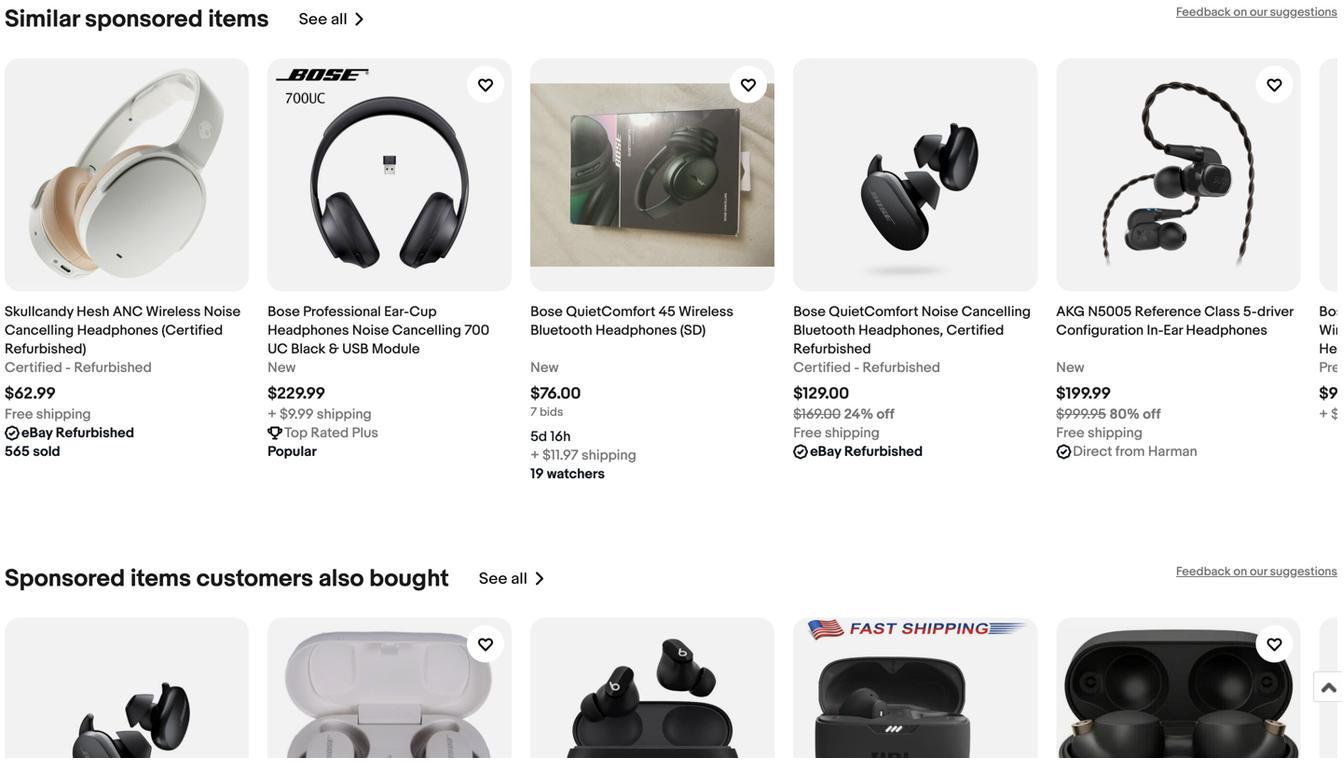 Task type: locate. For each thing, give the bounding box(es) containing it.
refurbished down headphones,
[[863, 360, 941, 376]]

New text field
[[268, 359, 296, 377], [1057, 359, 1085, 377]]

0 vertical spatial feedback on our suggestions
[[1177, 5, 1338, 20]]

watchers
[[547, 466, 605, 483]]

feedback
[[1177, 5, 1232, 20], [1177, 565, 1232, 579]]

new $199.99 $999.95 80% off free shipping
[[1057, 360, 1162, 442]]

0 horizontal spatial see all
[[299, 10, 348, 29]]

shipping
[[36, 406, 91, 423], [317, 406, 372, 423], [825, 425, 880, 442], [1088, 425, 1143, 442], [582, 447, 637, 464]]

see for similar sponsored items
[[299, 10, 327, 29]]

4 headphones from the left
[[1187, 322, 1268, 339]]

new
[[268, 360, 296, 376], [531, 360, 559, 376], [1057, 360, 1085, 376]]

2 our from the top
[[1251, 565, 1268, 579]]

0 horizontal spatial ebay
[[21, 425, 53, 442]]

1 bluetooth from the left
[[531, 322, 593, 339]]

shipping up ebay refurbished text box
[[36, 406, 91, 423]]

bose up new text box
[[531, 304, 563, 320]]

1 horizontal spatial see
[[479, 569, 508, 589]]

Certified - Refurbished text field
[[794, 359, 941, 377]]

rated
[[311, 425, 349, 442]]

off right "24%"
[[877, 406, 895, 423]]

cancelling
[[962, 304, 1031, 320], [5, 322, 74, 339], [392, 322, 462, 339]]

headphones
[[77, 322, 159, 339], [268, 322, 349, 339], [596, 322, 677, 339], [1187, 322, 1268, 339]]

shipping inside bose quietcomfort noise cancelling bluetooth headphones, certified refurbished certified - refurbished $129.00 $169.00 24% off free shipping
[[825, 425, 880, 442]]

noise up (certified
[[204, 304, 241, 320]]

certified right headphones,
[[947, 322, 1005, 339]]

from
[[1116, 443, 1146, 460]]

refurbished down anc
[[74, 360, 152, 376]]

free inside bose quietcomfort noise cancelling bluetooth headphones, certified refurbished certified - refurbished $129.00 $169.00 24% off free shipping
[[794, 425, 822, 442]]

feedback on our suggestions for similar sponsored items
[[1177, 5, 1338, 20]]

1 bose from the left
[[268, 304, 300, 320]]

shipping down previous price $999.95 80% off text box
[[1088, 425, 1143, 442]]

shipping up watchers
[[582, 447, 637, 464]]

0 vertical spatial ebay
[[21, 425, 53, 442]]

cup
[[410, 304, 437, 320]]

0 horizontal spatial bluetooth
[[531, 322, 593, 339]]

+ up 19
[[531, 447, 540, 464]]

0 horizontal spatial off
[[877, 406, 895, 423]]

- down refurbished)
[[65, 360, 71, 376]]

bluetooth for bose quietcomfort noise cancelling bluetooth headphones, certified refurbished certified - refurbished $129.00 $169.00 24% off free shipping
[[794, 322, 856, 339]]

1 vertical spatial suggestions
[[1271, 565, 1338, 579]]

see all
[[299, 10, 348, 29], [479, 569, 528, 589]]

0 vertical spatial see
[[299, 10, 327, 29]]

1 horizontal spatial see all text field
[[479, 569, 528, 589]]

2 horizontal spatial free shipping text field
[[1057, 424, 1143, 443]]

0 vertical spatial see all
[[299, 10, 348, 29]]

1 our from the top
[[1251, 5, 1268, 20]]

free down the $62.99 text field
[[5, 406, 33, 423]]

noise up usb
[[352, 322, 389, 339]]

shipping inside "bose professional ear-cup headphones noise cancelling 700 uc black & usb module new $229.99 + $9.99 shipping"
[[317, 406, 372, 423]]

2 horizontal spatial bose
[[794, 304, 826, 320]]

+ left $9.99
[[268, 406, 277, 423]]

headphones down 45 at the top of the page
[[596, 322, 677, 339]]

bluetooth up new text box
[[531, 322, 593, 339]]

quietcomfort inside bose quietcomfort noise cancelling bluetooth headphones, certified refurbished certified - refurbished $129.00 $169.00 24% off free shipping
[[829, 304, 919, 320]]

Free shipping text field
[[5, 405, 91, 424], [794, 424, 880, 443], [1057, 424, 1143, 443]]

1 vertical spatial see all
[[479, 569, 528, 589]]

+
[[268, 406, 277, 423], [1320, 406, 1329, 423], [531, 447, 540, 464]]

0 vertical spatial all
[[331, 10, 348, 29]]

+ left $6
[[1320, 406, 1329, 423]]

free shipping text field up the direct
[[1057, 424, 1143, 443]]

new for $76.00
[[531, 360, 559, 376]]

free down $169.00
[[794, 425, 822, 442]]

See all text field
[[299, 10, 348, 29], [479, 569, 528, 589]]

45
[[659, 304, 676, 320]]

1 horizontal spatial off
[[1144, 406, 1162, 423]]

free shipping text field down $62.99
[[5, 405, 91, 424]]

5d
[[531, 429, 548, 445]]

1 horizontal spatial see all link
[[479, 565, 546, 594]]

Popular text field
[[268, 443, 317, 461]]

headphones up "black"
[[268, 322, 349, 339]]

certified up $129.00
[[794, 360, 851, 376]]

+ inside bos pre- $99 + $6
[[1320, 406, 1329, 423]]

bose up uc
[[268, 304, 300, 320]]

2 bluetooth from the left
[[794, 322, 856, 339]]

bluetooth
[[531, 322, 593, 339], [794, 322, 856, 339]]

usb
[[342, 341, 369, 358]]

ebay refurbished down "24%"
[[811, 443, 923, 460]]

noise inside skullcandy hesh anc wireless noise cancelling headphones (certified refurbished) certified - refurbished $62.99 free shipping
[[204, 304, 241, 320]]

see
[[299, 10, 327, 29], [479, 569, 508, 589]]

2 horizontal spatial +
[[1320, 406, 1329, 423]]

wireless inside bose quietcomfort 45 wireless bluetooth headphones (sd)
[[679, 304, 734, 320]]

suggestions
[[1271, 5, 1338, 20], [1271, 565, 1338, 579]]

1 horizontal spatial ebay
[[811, 443, 842, 460]]

new up $199.99 text box
[[1057, 360, 1085, 376]]

1 vertical spatial all
[[511, 569, 528, 589]]

bos
[[1320, 304, 1343, 320]]

quietcomfort inside bose quietcomfort 45 wireless bluetooth headphones (sd)
[[566, 304, 656, 320]]

refurbished)
[[5, 341, 86, 358]]

certified
[[947, 322, 1005, 339], [5, 360, 62, 376], [794, 360, 851, 376]]

1 vertical spatial see all link
[[479, 565, 546, 594]]

1 vertical spatial ebay
[[811, 443, 842, 460]]

bluetooth up certified - refurbished text box in the top of the page
[[794, 322, 856, 339]]

2 horizontal spatial cancelling
[[962, 304, 1031, 320]]

1 vertical spatial feedback on our suggestions
[[1177, 565, 1338, 579]]

refurbished inside skullcandy hesh anc wireless noise cancelling headphones (certified refurbished) certified - refurbished $62.99 free shipping
[[74, 360, 152, 376]]

1 vertical spatial our
[[1251, 565, 1268, 579]]

ebay inside text field
[[811, 443, 842, 460]]

0 vertical spatial suggestions
[[1271, 5, 1338, 20]]

free
[[5, 406, 33, 423], [794, 425, 822, 442], [1057, 425, 1085, 442]]

quietcomfort left 45 at the top of the page
[[566, 304, 656, 320]]

7
[[531, 405, 537, 420]]

0 horizontal spatial see all link
[[299, 5, 366, 34]]

new text field down uc
[[268, 359, 296, 377]]

0 horizontal spatial -
[[65, 360, 71, 376]]

0 horizontal spatial quietcomfort
[[566, 304, 656, 320]]

0 horizontal spatial bose
[[268, 304, 300, 320]]

0 vertical spatial feedback on our suggestions link
[[1177, 5, 1338, 20]]

previous price $999.95 80% off text field
[[1057, 405, 1162, 424]]

quietcomfort
[[566, 304, 656, 320], [829, 304, 919, 320]]

our for sponsored items customers also bought
[[1251, 565, 1268, 579]]

2 off from the left
[[1144, 406, 1162, 423]]

$229.99 text field
[[268, 384, 326, 404]]

bluetooth inside bose quietcomfort noise cancelling bluetooth headphones, certified refurbished certified - refurbished $129.00 $169.00 24% off free shipping
[[794, 322, 856, 339]]

wireless
[[146, 304, 201, 320], [679, 304, 734, 320]]

bluetooth for bose quietcomfort 45 wireless bluetooth headphones (sd)
[[531, 322, 593, 339]]

refurbished up sold
[[56, 425, 134, 442]]

2 new from the left
[[531, 360, 559, 376]]

1 horizontal spatial new text field
[[1057, 359, 1085, 377]]

feedback on our suggestions
[[1177, 5, 1338, 20], [1177, 565, 1338, 579]]

+ $11.97 shipping text field
[[531, 446, 637, 465]]

shipping inside skullcandy hesh anc wireless noise cancelling headphones (certified refurbished) certified - refurbished $62.99 free shipping
[[36, 406, 91, 423]]

1 horizontal spatial ebay refurbished
[[811, 443, 923, 460]]

2 quietcomfort from the left
[[829, 304, 919, 320]]

free inside new $199.99 $999.95 80% off free shipping
[[1057, 425, 1085, 442]]

ebay refurbished
[[21, 425, 134, 442], [811, 443, 923, 460]]

-
[[65, 360, 71, 376], [855, 360, 860, 376]]

&
[[329, 341, 339, 358]]

refurbished inside text box
[[56, 425, 134, 442]]

2 horizontal spatial noise
[[922, 304, 959, 320]]

cancelling inside skullcandy hesh anc wireless noise cancelling headphones (certified refurbished) certified - refurbished $62.99 free shipping
[[5, 322, 74, 339]]

bose professional ear-cup headphones noise cancelling 700 uc black & usb module new $229.99 + $9.99 shipping
[[268, 304, 490, 423]]

ebay down $169.00
[[811, 443, 842, 460]]

see all link
[[299, 5, 366, 34], [479, 565, 546, 594]]

1 - from the left
[[65, 360, 71, 376]]

cancelling down 'cup' on the top of the page
[[392, 322, 462, 339]]

1 vertical spatial see
[[479, 569, 508, 589]]

1 horizontal spatial all
[[511, 569, 528, 589]]

0 horizontal spatial see all text field
[[299, 10, 348, 29]]

19 watchers text field
[[531, 465, 605, 484]]

cancelling left akg
[[962, 304, 1031, 320]]

headphones down class
[[1187, 322, 1268, 339]]

1 new from the left
[[268, 360, 296, 376]]

1 off from the left
[[877, 406, 895, 423]]

popular
[[268, 443, 317, 460]]

1 horizontal spatial cancelling
[[392, 322, 462, 339]]

all for sponsored items customers also bought
[[511, 569, 528, 589]]

$62.99 text field
[[5, 384, 56, 404]]

bose up certified - refurbished text box in the top of the page
[[794, 304, 826, 320]]

items
[[208, 5, 269, 34], [130, 565, 191, 594]]

bose inside "bose professional ear-cup headphones noise cancelling 700 uc black & usb module new $229.99 + $9.99 shipping"
[[268, 304, 300, 320]]

certified down refurbished)
[[5, 360, 62, 376]]

free inside skullcandy hesh anc wireless noise cancelling headphones (certified refurbished) certified - refurbished $62.99 free shipping
[[5, 406, 33, 423]]

uc
[[268, 341, 288, 358]]

(certified
[[162, 322, 223, 339]]

0 vertical spatial on
[[1234, 5, 1248, 20]]

0 vertical spatial see all link
[[299, 5, 366, 34]]

0 horizontal spatial items
[[130, 565, 191, 594]]

1 horizontal spatial new
[[531, 360, 559, 376]]

ebay up 565 sold text field
[[21, 425, 53, 442]]

1 horizontal spatial free
[[794, 425, 822, 442]]

noise inside bose quietcomfort noise cancelling bluetooth headphones, certified refurbished certified - refurbished $129.00 $169.00 24% off free shipping
[[922, 304, 959, 320]]

cancelling down skullcandy in the left of the page
[[5, 322, 74, 339]]

0 vertical spatial feedback
[[1177, 5, 1232, 20]]

bought
[[370, 565, 449, 594]]

2 horizontal spatial certified
[[947, 322, 1005, 339]]

3 headphones from the left
[[596, 322, 677, 339]]

new inside new $199.99 $999.95 80% off free shipping
[[1057, 360, 1085, 376]]

$76.00
[[531, 384, 581, 404]]

our
[[1251, 5, 1268, 20], [1251, 565, 1268, 579]]

0 horizontal spatial wireless
[[146, 304, 201, 320]]

off
[[877, 406, 895, 423], [1144, 406, 1162, 423]]

shipping down "24%"
[[825, 425, 880, 442]]

previous price $169.00 24% off text field
[[794, 405, 895, 424]]

1 horizontal spatial free shipping text field
[[794, 424, 880, 443]]

5-
[[1244, 304, 1258, 320]]

1 horizontal spatial wireless
[[679, 304, 734, 320]]

1 vertical spatial ebay refurbished
[[811, 443, 923, 460]]

also
[[319, 565, 364, 594]]

direct
[[1074, 443, 1113, 460]]

1 feedback on our suggestions from the top
[[1177, 5, 1338, 20]]

1 vertical spatial on
[[1234, 565, 1248, 579]]

headphones inside bose quietcomfort 45 wireless bluetooth headphones (sd)
[[596, 322, 677, 339]]

quietcomfort up headphones,
[[829, 304, 919, 320]]

n5005
[[1089, 304, 1132, 320]]

2 feedback from the top
[[1177, 565, 1232, 579]]

2 feedback on our suggestions link from the top
[[1177, 565, 1338, 579]]

2 horizontal spatial new
[[1057, 360, 1085, 376]]

2 horizontal spatial free
[[1057, 425, 1085, 442]]

on for similar sponsored items
[[1234, 5, 1248, 20]]

new down uc
[[268, 360, 296, 376]]

1 vertical spatial feedback
[[1177, 565, 1232, 579]]

sold
[[33, 443, 60, 460]]

0 vertical spatial see all text field
[[299, 10, 348, 29]]

feedback for similar sponsored items
[[1177, 5, 1232, 20]]

1 horizontal spatial see all
[[479, 569, 528, 589]]

bose quietcomfort 45 wireless bluetooth headphones (sd)
[[531, 304, 734, 339]]

plus
[[352, 425, 379, 442]]

$169.00
[[794, 406, 841, 423]]

0 horizontal spatial new text field
[[268, 359, 296, 377]]

new up '$76.00' text field
[[531, 360, 559, 376]]

bose inside bose quietcomfort noise cancelling bluetooth headphones, certified refurbished certified - refurbished $129.00 $169.00 24% off free shipping
[[794, 304, 826, 320]]

1 quietcomfort from the left
[[566, 304, 656, 320]]

free shipping text field down $169.00
[[794, 424, 880, 443]]

2 - from the left
[[855, 360, 860, 376]]

new inside new $76.00 7 bids 5d 16h + $11.97 shipping 19 watchers
[[531, 360, 559, 376]]

wireless up the (sd)
[[679, 304, 734, 320]]

new text field up $199.99 text box
[[1057, 359, 1085, 377]]

1 headphones from the left
[[77, 322, 159, 339]]

all
[[331, 10, 348, 29], [511, 569, 528, 589]]

1 new text field from the left
[[268, 359, 296, 377]]

1 vertical spatial see all text field
[[479, 569, 528, 589]]

noise up headphones,
[[922, 304, 959, 320]]

Top Rated Plus text field
[[285, 424, 379, 443]]

0 horizontal spatial ebay refurbished
[[21, 425, 134, 442]]

off right 80%
[[1144, 406, 1162, 423]]

2 bose from the left
[[531, 304, 563, 320]]

1 on from the top
[[1234, 5, 1248, 20]]

Certified - Refurbished text field
[[5, 359, 152, 377]]

top
[[285, 425, 308, 442]]

bluetooth inside bose quietcomfort 45 wireless bluetooth headphones (sd)
[[531, 322, 593, 339]]

hesh
[[77, 304, 110, 320]]

sponsored
[[5, 565, 125, 594]]

new text field for $199.99
[[1057, 359, 1085, 377]]

3 new from the left
[[1057, 360, 1085, 376]]

- up "24%"
[[855, 360, 860, 376]]

0 horizontal spatial cancelling
[[5, 322, 74, 339]]

new $76.00 7 bids 5d 16h + $11.97 shipping 19 watchers
[[531, 360, 637, 483]]

feedback on our suggestions link
[[1177, 5, 1338, 20], [1177, 565, 1338, 579]]

refurbished up certified - refurbished text box in the top of the page
[[794, 341, 872, 358]]

3 bose from the left
[[794, 304, 826, 320]]

0 horizontal spatial free shipping text field
[[5, 405, 91, 424]]

customers
[[197, 565, 313, 594]]

0 horizontal spatial noise
[[204, 304, 241, 320]]

refurbished down "24%"
[[845, 443, 923, 460]]

pre-
[[1320, 360, 1343, 376]]

1 horizontal spatial quietcomfort
[[829, 304, 919, 320]]

1 wireless from the left
[[146, 304, 201, 320]]

quietcomfort for bose quietcomfort 45 wireless bluetooth headphones (sd)
[[566, 304, 656, 320]]

Pre- text field
[[1320, 359, 1343, 377]]

headphones inside akg n5005 reference class 5-driver configuration in-ear headphones
[[1187, 322, 1268, 339]]

noise
[[204, 304, 241, 320], [922, 304, 959, 320], [352, 322, 389, 339]]

ebay refurbished up sold
[[21, 425, 134, 442]]

0 horizontal spatial new
[[268, 360, 296, 376]]

new for $199.99
[[1057, 360, 1085, 376]]

0 horizontal spatial free
[[5, 406, 33, 423]]

1 horizontal spatial bose
[[531, 304, 563, 320]]

2 headphones from the left
[[268, 322, 349, 339]]

bose
[[268, 304, 300, 320], [531, 304, 563, 320], [794, 304, 826, 320]]

$229.99
[[268, 384, 326, 404]]

0 horizontal spatial +
[[268, 406, 277, 423]]

reference
[[1136, 304, 1202, 320]]

quietcomfort for bose quietcomfort noise cancelling bluetooth headphones, certified refurbished certified - refurbished $129.00 $169.00 24% off free shipping
[[829, 304, 919, 320]]

0 horizontal spatial certified
[[5, 360, 62, 376]]

1 horizontal spatial bluetooth
[[794, 322, 856, 339]]

1 horizontal spatial items
[[208, 5, 269, 34]]

0 vertical spatial our
[[1251, 5, 1268, 20]]

1 feedback from the top
[[1177, 5, 1232, 20]]

refurbished
[[794, 341, 872, 358], [74, 360, 152, 376], [863, 360, 941, 376], [56, 425, 134, 442], [845, 443, 923, 460]]

2 feedback on our suggestions from the top
[[1177, 565, 1338, 579]]

headphones down anc
[[77, 322, 159, 339]]

wireless up (certified
[[146, 304, 201, 320]]

1 vertical spatial feedback on our suggestions link
[[1177, 565, 1338, 579]]

1 horizontal spatial +
[[531, 447, 540, 464]]

1 feedback on our suggestions link from the top
[[1177, 5, 1338, 20]]

ebay
[[21, 425, 53, 442], [811, 443, 842, 460]]

$6
[[1332, 406, 1343, 423]]

2 on from the top
[[1234, 565, 1248, 579]]

ebay for ebay refurbished text field
[[811, 443, 842, 460]]

1 horizontal spatial noise
[[352, 322, 389, 339]]

free down the $999.95
[[1057, 425, 1085, 442]]

565 sold text field
[[5, 443, 60, 461]]

ebay inside text box
[[21, 425, 53, 442]]

on
[[1234, 5, 1248, 20], [1234, 565, 1248, 579]]

- inside skullcandy hesh anc wireless noise cancelling headphones (certified refurbished) certified - refurbished $62.99 free shipping
[[65, 360, 71, 376]]

2 wireless from the left
[[679, 304, 734, 320]]

2 new text field from the left
[[1057, 359, 1085, 377]]

wireless inside skullcandy hesh anc wireless noise cancelling headphones (certified refurbished) certified - refurbished $62.99 free shipping
[[146, 304, 201, 320]]

$999.95
[[1057, 406, 1107, 423]]

0 vertical spatial ebay refurbished
[[21, 425, 134, 442]]

0 horizontal spatial all
[[331, 10, 348, 29]]

16h
[[551, 429, 571, 445]]

19
[[531, 466, 544, 483]]

1 suggestions from the top
[[1271, 5, 1338, 20]]

skullcandy hesh anc wireless noise cancelling headphones (certified refurbished) certified - refurbished $62.99 free shipping
[[5, 304, 241, 423]]

2 suggestions from the top
[[1271, 565, 1338, 579]]

see for sponsored items customers also bought
[[479, 569, 508, 589]]

1 horizontal spatial -
[[855, 360, 860, 376]]

shipping up top rated plus text box
[[317, 406, 372, 423]]

0 horizontal spatial see
[[299, 10, 327, 29]]

$9.99
[[280, 406, 314, 423]]



Task type: vqa. For each thing, say whether or not it's contained in the screenshot.
the Very Good (VG) (1)
no



Task type: describe. For each thing, give the bounding box(es) containing it.
see all for similar sponsored items
[[299, 10, 348, 29]]

headphones,
[[859, 322, 944, 339]]

$199.99
[[1057, 384, 1112, 404]]

ebay for ebay refurbished text box
[[21, 425, 53, 442]]

+ $9.99 shipping text field
[[268, 405, 372, 424]]

0 vertical spatial items
[[208, 5, 269, 34]]

akg n5005 reference class 5-driver configuration in-ear headphones
[[1057, 304, 1294, 339]]

bids
[[540, 405, 564, 420]]

driver
[[1258, 304, 1294, 320]]

1 vertical spatial items
[[130, 565, 191, 594]]

headphones inside "bose professional ear-cup headphones noise cancelling 700 uc black & usb module new $229.99 + $9.99 shipping"
[[268, 322, 349, 339]]

ear-
[[384, 304, 410, 320]]

suggestions for sponsored items customers also bought
[[1271, 565, 1338, 579]]

bose for usb
[[268, 304, 300, 320]]

wireless for skullcandy hesh anc wireless noise cancelling headphones (certified refurbished) certified - refurbished $62.99 free shipping
[[146, 304, 201, 320]]

$62.99
[[5, 384, 56, 404]]

new inside "bose professional ear-cup headphones noise cancelling 700 uc black & usb module new $229.99 + $9.99 shipping"
[[268, 360, 296, 376]]

off inside new $199.99 $999.95 80% off free shipping
[[1144, 406, 1162, 423]]

configuration
[[1057, 322, 1144, 339]]

+ inside new $76.00 7 bids 5d 16h + $11.97 shipping 19 watchers
[[531, 447, 540, 464]]

feedback for sponsored items customers also bought
[[1177, 565, 1232, 579]]

5d 16h text field
[[531, 428, 571, 446]]

harman
[[1149, 443, 1198, 460]]

700
[[465, 322, 490, 339]]

7 bids text field
[[531, 405, 564, 420]]

+ $6 text field
[[1320, 405, 1343, 424]]

565
[[5, 443, 30, 460]]

ear
[[1164, 322, 1184, 339]]

(sd)
[[681, 322, 706, 339]]

+ inside "bose professional ear-cup headphones noise cancelling 700 uc black & usb module new $229.99 + $9.99 shipping"
[[268, 406, 277, 423]]

see all link for similar sponsored items
[[299, 5, 366, 34]]

cancelling inside bose quietcomfort noise cancelling bluetooth headphones, certified refurbished certified - refurbished $129.00 $169.00 24% off free shipping
[[962, 304, 1031, 320]]

bose for $129.00
[[794, 304, 826, 320]]

$99 text field
[[1320, 384, 1343, 404]]

similar sponsored items
[[5, 5, 269, 34]]

wireless for bose quietcomfort 45 wireless bluetooth headphones (sd)
[[679, 304, 734, 320]]

on for sponsored items customers also bought
[[1234, 565, 1248, 579]]

$129.00
[[794, 384, 850, 404]]

in-
[[1148, 322, 1164, 339]]

free shipping text field for $129.00
[[794, 424, 880, 443]]

feedback on our suggestions link for similar sponsored items
[[1177, 5, 1338, 20]]

professional
[[303, 304, 381, 320]]

bose quietcomfort noise cancelling bluetooth headphones, certified refurbished certified - refurbished $129.00 $169.00 24% off free shipping
[[794, 304, 1031, 442]]

eBay Refurbished text field
[[811, 443, 923, 461]]

suggestions for similar sponsored items
[[1271, 5, 1338, 20]]

module
[[372, 341, 420, 358]]

direct from harman
[[1074, 443, 1198, 460]]

anc
[[113, 304, 143, 320]]

24%
[[845, 406, 874, 423]]

$99
[[1320, 384, 1343, 404]]

sponsored items customers also bought
[[5, 565, 449, 594]]

certified inside skullcandy hesh anc wireless noise cancelling headphones (certified refurbished) certified - refurbished $62.99 free shipping
[[5, 360, 62, 376]]

our for similar sponsored items
[[1251, 5, 1268, 20]]

see all link for sponsored items customers also bought
[[479, 565, 546, 594]]

Direct from Harman text field
[[1074, 443, 1198, 461]]

black
[[291, 341, 326, 358]]

top rated plus
[[285, 425, 379, 442]]

$129.00 text field
[[794, 384, 850, 404]]

bos pre- $99 + $6
[[1320, 304, 1343, 423]]

ebay refurbished for ebay refurbished text box
[[21, 425, 134, 442]]

free shipping text field for $199.99
[[1057, 424, 1143, 443]]

$199.99 text field
[[1057, 384, 1112, 404]]

see all for sponsored items customers also bought
[[479, 569, 528, 589]]

eBay Refurbished text field
[[21, 424, 134, 443]]

feedback on our suggestions link for sponsored items customers also bought
[[1177, 565, 1338, 579]]

$11.97
[[543, 447, 579, 464]]

all for similar sponsored items
[[331, 10, 348, 29]]

bose inside bose quietcomfort 45 wireless bluetooth headphones (sd)
[[531, 304, 563, 320]]

feedback on our suggestions for sponsored items customers also bought
[[1177, 565, 1338, 579]]

565 sold
[[5, 443, 60, 460]]

new text field for $229.99
[[268, 359, 296, 377]]

similar
[[5, 5, 80, 34]]

noise inside "bose professional ear-cup headphones noise cancelling 700 uc black & usb module new $229.99 + $9.99 shipping"
[[352, 322, 389, 339]]

$76.00 text field
[[531, 384, 581, 404]]

cancelling inside "bose professional ear-cup headphones noise cancelling 700 uc black & usb module new $229.99 + $9.99 shipping"
[[392, 322, 462, 339]]

skullcandy
[[5, 304, 73, 320]]

ebay refurbished for ebay refurbished text field
[[811, 443, 923, 460]]

refurbished inside text field
[[845, 443, 923, 460]]

1 horizontal spatial certified
[[794, 360, 851, 376]]

shipping inside new $76.00 7 bids 5d 16h + $11.97 shipping 19 watchers
[[582, 447, 637, 464]]

see all text field for similar sponsored items
[[299, 10, 348, 29]]

sponsored
[[85, 5, 203, 34]]

class
[[1205, 304, 1241, 320]]

80%
[[1110, 406, 1141, 423]]

New text field
[[531, 359, 559, 377]]

akg
[[1057, 304, 1086, 320]]

headphones inside skullcandy hesh anc wireless noise cancelling headphones (certified refurbished) certified - refurbished $62.99 free shipping
[[77, 322, 159, 339]]

see all text field for sponsored items customers also bought
[[479, 569, 528, 589]]

- inside bose quietcomfort noise cancelling bluetooth headphones, certified refurbished certified - refurbished $129.00 $169.00 24% off free shipping
[[855, 360, 860, 376]]

shipping inside new $199.99 $999.95 80% off free shipping
[[1088, 425, 1143, 442]]

off inside bose quietcomfort noise cancelling bluetooth headphones, certified refurbished certified - refurbished $129.00 $169.00 24% off free shipping
[[877, 406, 895, 423]]



